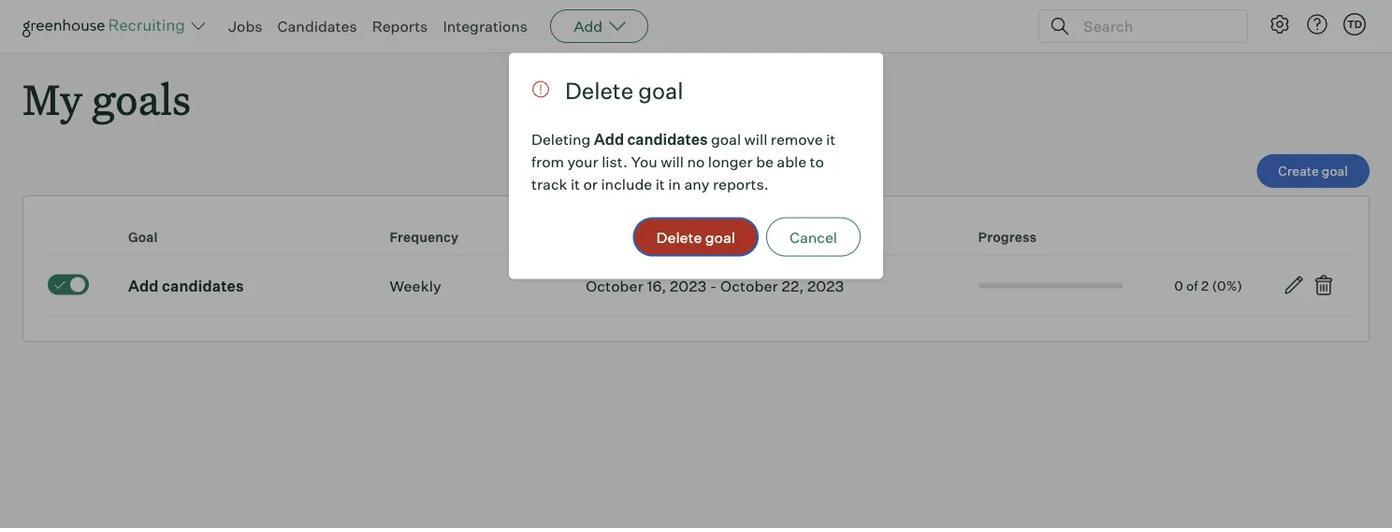 Task type: describe. For each thing, give the bounding box(es) containing it.
deleting add candidates
[[532, 130, 708, 148]]

jobs link
[[228, 17, 263, 36]]

integrations
[[443, 17, 528, 36]]

track
[[532, 175, 568, 193]]

2
[[1202, 278, 1210, 294]]

0 horizontal spatial will
[[661, 152, 684, 171]]

22,
[[782, 277, 805, 296]]

longer
[[708, 152, 753, 171]]

list.
[[602, 152, 628, 171]]

candidates
[[278, 17, 357, 36]]

goal inside button
[[706, 228, 736, 247]]

reports.
[[713, 175, 769, 193]]

2 2023 from the left
[[808, 277, 845, 296]]

0 vertical spatial candidates
[[628, 130, 708, 148]]

0 vertical spatial delete
[[565, 76, 634, 104]]

frequency
[[390, 230, 459, 246]]

1 vertical spatial candidates
[[162, 277, 244, 296]]

cancel
[[790, 228, 838, 247]]

no
[[687, 152, 705, 171]]

add for add candidates
[[128, 277, 159, 296]]

integrations link
[[443, 17, 528, 36]]

1 2023 from the left
[[670, 277, 707, 296]]

create goal button
[[1258, 155, 1370, 188]]

1 horizontal spatial it
[[656, 175, 665, 193]]

you
[[631, 152, 658, 171]]

create goal
[[1279, 163, 1349, 179]]

goals
[[92, 71, 191, 126]]

october 16, 2023 - october 22, 2023
[[586, 277, 845, 296]]

include
[[601, 175, 653, 193]]

configure image
[[1269, 13, 1292, 36]]

(0%)
[[1213, 278, 1243, 294]]

your
[[568, 152, 599, 171]]

edit goal icon image
[[1284, 274, 1306, 297]]

my goals
[[22, 71, 191, 126]]

to
[[810, 152, 825, 171]]

deleting
[[532, 130, 591, 148]]



Task type: vqa. For each thing, say whether or not it's contained in the screenshot.
left Offers "link"
no



Task type: locate. For each thing, give the bounding box(es) containing it.
0 vertical spatial add
[[574, 17, 603, 36]]

add
[[574, 17, 603, 36], [594, 130, 624, 148], [128, 277, 159, 296]]

it
[[827, 130, 836, 148], [571, 175, 580, 193], [656, 175, 665, 193]]

it right remove
[[827, 130, 836, 148]]

delete inside button
[[657, 228, 702, 247]]

from
[[532, 152, 564, 171]]

able
[[777, 152, 807, 171]]

goal inside 'button'
[[1323, 163, 1349, 179]]

1 horizontal spatial 2023
[[808, 277, 845, 296]]

will up be
[[745, 130, 768, 148]]

1 vertical spatial delete goal
[[657, 228, 736, 247]]

progress bar
[[979, 283, 1124, 289]]

2 october from the left
[[721, 277, 779, 296]]

1 horizontal spatial candidates
[[628, 130, 708, 148]]

goal up longer
[[711, 130, 741, 148]]

Search text field
[[1079, 13, 1231, 40]]

remove
[[771, 130, 823, 148]]

period
[[623, 230, 665, 246]]

0 horizontal spatial october
[[586, 277, 644, 296]]

or
[[584, 175, 598, 193]]

delete goal up -
[[657, 228, 736, 247]]

1 vertical spatial will
[[661, 152, 684, 171]]

create
[[1279, 163, 1320, 179]]

-
[[711, 277, 717, 296]]

goal will remove it from your list. you will no longer be able to track it or include it in any reports.
[[532, 130, 836, 193]]

2023 left -
[[670, 277, 707, 296]]

delete goal up deleting add candidates
[[565, 76, 684, 104]]

td button
[[1341, 9, 1370, 39]]

my
[[22, 71, 82, 126]]

0 horizontal spatial it
[[571, 175, 580, 193]]

0 vertical spatial delete goal
[[565, 76, 684, 104]]

1 vertical spatial add
[[594, 130, 624, 148]]

0 of 2 (0%)
[[1175, 278, 1243, 294]]

goal up october 16, 2023 - october 22, 2023
[[706, 228, 736, 247]]

add inside popup button
[[574, 17, 603, 36]]

add for add
[[574, 17, 603, 36]]

1 october from the left
[[586, 277, 644, 296]]

0 vertical spatial will
[[745, 130, 768, 148]]

goal
[[128, 230, 158, 246]]

cancel button
[[767, 218, 861, 257]]

will
[[745, 130, 768, 148], [661, 152, 684, 171]]

weekly
[[390, 277, 442, 296]]

any
[[685, 175, 710, 193]]

delete goal inside button
[[657, 228, 736, 247]]

time period
[[586, 230, 665, 246]]

0 horizontal spatial delete
[[565, 76, 634, 104]]

reports link
[[372, 17, 428, 36]]

progress
[[979, 230, 1037, 246]]

will up "in"
[[661, 152, 684, 171]]

delete
[[565, 76, 634, 104], [657, 228, 702, 247]]

2023 right '22,'
[[808, 277, 845, 296]]

td
[[1348, 18, 1363, 30]]

td button
[[1344, 13, 1367, 36]]

jobs
[[228, 17, 263, 36]]

delete up deleting add candidates
[[565, 76, 634, 104]]

candidates
[[628, 130, 708, 148], [162, 277, 244, 296]]

1 horizontal spatial october
[[721, 277, 779, 296]]

1 horizontal spatial will
[[745, 130, 768, 148]]

add candidates
[[128, 277, 244, 296]]

0 horizontal spatial candidates
[[162, 277, 244, 296]]

of
[[1187, 278, 1199, 294]]

goal inside the "goal will remove it from your list. you will no longer be able to track it or include it in any reports."
[[711, 130, 741, 148]]

None checkbox
[[48, 275, 89, 296]]

0 horizontal spatial 2023
[[670, 277, 707, 296]]

be
[[757, 152, 774, 171]]

goal
[[639, 76, 684, 104], [711, 130, 741, 148], [1323, 163, 1349, 179], [706, 228, 736, 247]]

candidates link
[[278, 17, 357, 36]]

goal up deleting add candidates
[[639, 76, 684, 104]]

2 vertical spatial add
[[128, 277, 159, 296]]

time
[[586, 230, 620, 246]]

0
[[1175, 278, 1184, 294]]

it left 'or'
[[571, 175, 580, 193]]

1 vertical spatial delete
[[657, 228, 702, 247]]

16,
[[647, 277, 667, 296]]

october left 16,
[[586, 277, 644, 296]]

it left "in"
[[656, 175, 665, 193]]

goal right create
[[1323, 163, 1349, 179]]

in
[[669, 175, 681, 193]]

october right -
[[721, 277, 779, 296]]

delete goal
[[565, 76, 684, 104], [657, 228, 736, 247]]

2 horizontal spatial it
[[827, 130, 836, 148]]

greenhouse recruiting image
[[22, 15, 191, 37]]

reports
[[372, 17, 428, 36]]

add button
[[551, 9, 649, 43]]

october
[[586, 277, 644, 296], [721, 277, 779, 296]]

delete down "in"
[[657, 228, 702, 247]]

delete goal button
[[633, 218, 759, 257]]

remove goal icon image
[[1313, 274, 1336, 297]]

2023
[[670, 277, 707, 296], [808, 277, 845, 296]]

1 horizontal spatial delete
[[657, 228, 702, 247]]



